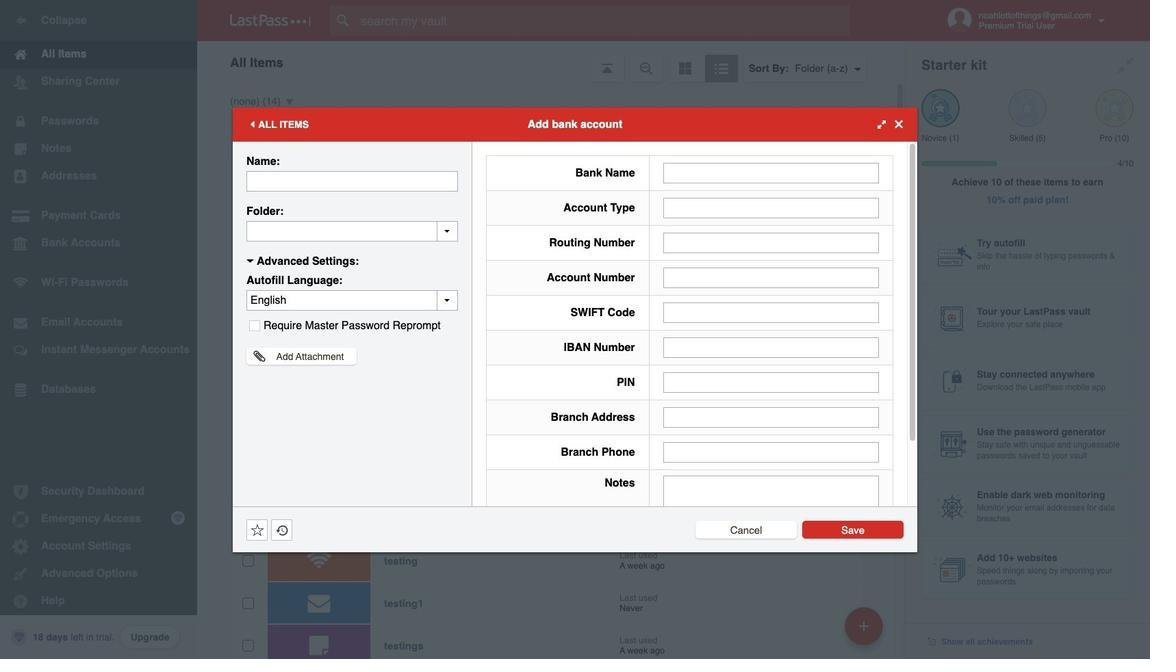 Task type: locate. For each thing, give the bounding box(es) containing it.
None text field
[[663, 163, 879, 183], [663, 198, 879, 218], [663, 232, 879, 253], [663, 267, 879, 288], [663, 302, 879, 323], [663, 337, 879, 358], [663, 372, 879, 393], [663, 407, 879, 428], [663, 475, 879, 560], [663, 163, 879, 183], [663, 198, 879, 218], [663, 232, 879, 253], [663, 267, 879, 288], [663, 302, 879, 323], [663, 337, 879, 358], [663, 372, 879, 393], [663, 407, 879, 428], [663, 475, 879, 560]]

search my vault text field
[[330, 5, 877, 36]]

None text field
[[246, 171, 458, 191], [246, 221, 458, 241], [663, 442, 879, 462], [246, 171, 458, 191], [246, 221, 458, 241], [663, 442, 879, 462]]

lastpass image
[[230, 14, 311, 27]]

dialog
[[233, 107, 917, 569]]



Task type: vqa. For each thing, say whether or not it's contained in the screenshot.
text field
yes



Task type: describe. For each thing, give the bounding box(es) containing it.
vault options navigation
[[197, 41, 905, 82]]

new item navigation
[[840, 603, 891, 659]]

new item image
[[859, 621, 869, 631]]

Search search field
[[330, 5, 877, 36]]

main navigation navigation
[[0, 0, 197, 659]]



